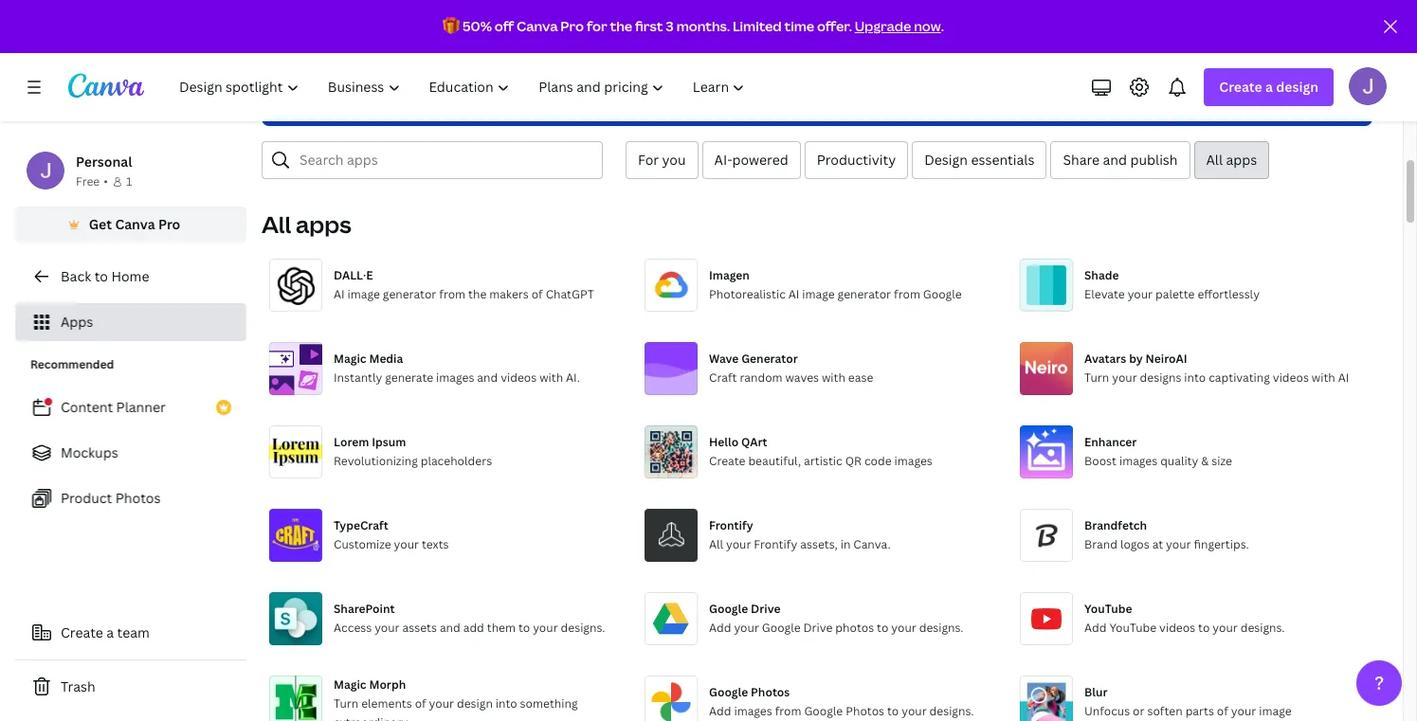 Task type: locate. For each thing, give the bounding box(es) containing it.
limited
[[733, 17, 782, 35]]

palette
[[1156, 286, 1195, 302]]

in
[[841, 537, 851, 553]]

create up all apps button
[[1220, 78, 1263, 96]]

of right 'parts'
[[1217, 704, 1229, 720]]

0 horizontal spatial design
[[457, 696, 493, 712]]

image right photorealistic
[[802, 286, 835, 302]]

0 horizontal spatial and
[[440, 620, 461, 636]]

code
[[865, 453, 892, 469]]

create left team
[[61, 624, 103, 642]]

generator up ease
[[838, 286, 891, 302]]

videos right captivating
[[1273, 370, 1309, 386]]

team
[[117, 624, 150, 642]]

0 horizontal spatial all apps
[[262, 209, 352, 240]]

frontify left assets,
[[754, 537, 798, 553]]

1 vertical spatial apps
[[296, 209, 352, 240]]

typecraft customize your texts
[[334, 518, 449, 553]]

a inside dropdown button
[[1266, 78, 1273, 96]]

with left ease
[[822, 370, 846, 386]]

create
[[1220, 78, 1263, 96], [709, 453, 746, 469], [61, 624, 103, 642]]

magic inside magic morph turn elements of your design into something extraordinary
[[334, 677, 366, 693]]

generator
[[383, 286, 436, 302], [838, 286, 891, 302]]

shade
[[1085, 267, 1119, 284]]

1 with from the left
[[540, 370, 563, 386]]

2 generator from the left
[[838, 286, 891, 302]]

pro up back to home link
[[158, 215, 180, 233]]

0 vertical spatial photos
[[115, 489, 161, 507]]

designs. inside google drive add your google drive photos to your designs.
[[919, 620, 964, 636]]

list
[[15, 389, 247, 518]]

essentials
[[971, 151, 1035, 169]]

wave
[[709, 351, 739, 367]]

product
[[61, 489, 112, 507]]

them
[[487, 620, 516, 636]]

add
[[709, 620, 731, 636], [1085, 620, 1107, 636], [709, 704, 731, 720]]

canva right the get
[[115, 215, 155, 233]]

qart
[[741, 434, 768, 450]]

0 vertical spatial apps
[[1226, 151, 1257, 169]]

image inside imagen photorealistic ai image generator from google
[[802, 286, 835, 302]]

1 horizontal spatial videos
[[1160, 620, 1196, 636]]

3
[[666, 17, 674, 35]]

photorealistic
[[709, 286, 786, 302]]

all inside button
[[1207, 151, 1223, 169]]

1 horizontal spatial all
[[709, 537, 723, 553]]

apps up dall·e
[[296, 209, 352, 240]]

dall·e
[[334, 267, 373, 284]]

2 vertical spatial and
[[440, 620, 461, 636]]

generator inside dall·e ai image generator from the makers of chatgpt
[[383, 286, 436, 302]]

image inside blur unfocus or soften parts of your image
[[1259, 704, 1292, 720]]

1 vertical spatial pro
[[158, 215, 180, 233]]

2 magic from the top
[[334, 677, 366, 693]]

all apps right the publish
[[1207, 151, 1257, 169]]

of inside dall·e ai image generator from the makers of chatgpt
[[532, 286, 543, 302]]

of right makers
[[532, 286, 543, 302]]

0 horizontal spatial photos
[[115, 489, 161, 507]]

1 vertical spatial the
[[468, 286, 487, 302]]

and left add
[[440, 620, 461, 636]]

designs
[[1140, 370, 1182, 386]]

size
[[1212, 453, 1232, 469]]

.
[[941, 17, 944, 35]]

of inside blur unfocus or soften parts of your image
[[1217, 704, 1229, 720]]

a
[[1266, 78, 1273, 96], [106, 624, 114, 642]]

wave generator craft random waves with ease
[[709, 351, 874, 386]]

images
[[436, 370, 474, 386], [895, 453, 933, 469], [1120, 453, 1158, 469], [734, 704, 773, 720]]

0 horizontal spatial frontify
[[709, 518, 754, 534]]

designs. for google photos add images from google photos to your designs.
[[930, 704, 974, 720]]

into left something
[[496, 696, 517, 712]]

images inside enhancer boost images quality & size
[[1120, 453, 1158, 469]]

designs. for google drive add your google drive photos to your designs.
[[919, 620, 964, 636]]

2 horizontal spatial with
[[1312, 370, 1336, 386]]

design left jacob simon icon
[[1277, 78, 1319, 96]]

create a team button
[[15, 614, 247, 652]]

1 vertical spatial all
[[262, 209, 291, 240]]

videos inside magic media instantly generate images and videos with ai.
[[501, 370, 537, 386]]

create inside button
[[61, 624, 103, 642]]

1 horizontal spatial the
[[610, 17, 633, 35]]

0 horizontal spatial from
[[439, 286, 466, 302]]

a up all apps button
[[1266, 78, 1273, 96]]

0 horizontal spatial pro
[[158, 215, 180, 233]]

create for create a team
[[61, 624, 103, 642]]

0 vertical spatial canva
[[517, 17, 558, 35]]

unfocus
[[1085, 704, 1130, 720]]

2 horizontal spatial image
[[1259, 704, 1292, 720]]

create for create a design
[[1220, 78, 1263, 96]]

1 magic from the top
[[334, 351, 366, 367]]

pro
[[561, 17, 584, 35], [158, 215, 180, 233]]

into down the neiroai in the right of the page
[[1185, 370, 1206, 386]]

0 horizontal spatial all
[[262, 209, 291, 240]]

ai inside dall·e ai image generator from the makers of chatgpt
[[334, 286, 345, 302]]

upgrade
[[855, 17, 911, 35]]

design inside magic morph turn elements of your design into something extraordinary
[[457, 696, 493, 712]]

add inside google drive add your google drive photos to your designs.
[[709, 620, 731, 636]]

your
[[1128, 286, 1153, 302], [1112, 370, 1137, 386], [394, 537, 419, 553], [726, 537, 751, 553], [1166, 537, 1191, 553], [375, 620, 400, 636], [533, 620, 558, 636], [734, 620, 759, 636], [892, 620, 917, 636], [1213, 620, 1238, 636], [429, 696, 454, 712], [902, 704, 927, 720], [1232, 704, 1257, 720]]

months.
[[677, 17, 730, 35]]

hello qart create beautiful, artistic qr code images
[[709, 434, 933, 469]]

0 horizontal spatial the
[[468, 286, 487, 302]]

pro left for
[[561, 17, 584, 35]]

1
[[126, 174, 132, 190]]

and inside sharepoint access your assets and add them to your designs.
[[440, 620, 461, 636]]

image
[[348, 286, 380, 302], [802, 286, 835, 302], [1259, 704, 1292, 720]]

0 horizontal spatial generator
[[383, 286, 436, 302]]

magic inside magic media instantly generate images and videos with ai.
[[334, 351, 366, 367]]

0 vertical spatial magic
[[334, 351, 366, 367]]

dall·e ai image generator from the makers of chatgpt
[[334, 267, 594, 302]]

1 vertical spatial youtube
[[1110, 620, 1157, 636]]

from
[[439, 286, 466, 302], [894, 286, 921, 302], [775, 704, 802, 720]]

create inside dropdown button
[[1220, 78, 1263, 96]]

to inside google photos add images from google photos to your designs.
[[887, 704, 899, 720]]

content planner
[[61, 398, 166, 416]]

videos up blur unfocus or soften parts of your image
[[1160, 620, 1196, 636]]

1 horizontal spatial design
[[1277, 78, 1319, 96]]

1 vertical spatial a
[[106, 624, 114, 642]]

1 horizontal spatial image
[[802, 286, 835, 302]]

0 horizontal spatial create
[[61, 624, 103, 642]]

1 horizontal spatial generator
[[838, 286, 891, 302]]

drive down frontify all your frontify assets, in canva.
[[751, 601, 781, 617]]

chatgpt
[[546, 286, 594, 302]]

0 horizontal spatial of
[[415, 696, 426, 712]]

your inside google photos add images from google photos to your designs.
[[902, 704, 927, 720]]

0 vertical spatial all apps
[[1207, 151, 1257, 169]]

magic left morph
[[334, 677, 366, 693]]

1 horizontal spatial ai
[[789, 286, 800, 302]]

image right 'parts'
[[1259, 704, 1292, 720]]

designs.
[[561, 620, 605, 636], [919, 620, 964, 636], [1241, 620, 1285, 636], [930, 704, 974, 720]]

1 horizontal spatial turn
[[1085, 370, 1110, 386]]

1 horizontal spatial of
[[532, 286, 543, 302]]

1 horizontal spatial create
[[709, 453, 746, 469]]

0 horizontal spatial canva
[[115, 215, 155, 233]]

0 horizontal spatial drive
[[751, 601, 781, 617]]

a left team
[[106, 624, 114, 642]]

photos for product
[[115, 489, 161, 507]]

designs. inside google photos add images from google photos to your designs.
[[930, 704, 974, 720]]

videos inside 'avatars by neiroai turn your designs into captivating videos with ai'
[[1273, 370, 1309, 386]]

1 vertical spatial magic
[[334, 677, 366, 693]]

youtube down brand
[[1085, 601, 1132, 617]]

to inside youtube add youtube videos to your designs.
[[1199, 620, 1210, 636]]

for
[[587, 17, 607, 35]]

powered
[[732, 151, 789, 169]]

0 vertical spatial youtube
[[1085, 601, 1132, 617]]

1 vertical spatial photos
[[751, 685, 790, 701]]

1 vertical spatial drive
[[804, 620, 833, 636]]

and inside magic media instantly generate images and videos with ai.
[[477, 370, 498, 386]]

image down dall·e
[[348, 286, 380, 302]]

0 vertical spatial all
[[1207, 151, 1223, 169]]

and right generate
[[477, 370, 498, 386]]

jacob simon image
[[1349, 67, 1387, 105]]

mockups link
[[15, 434, 247, 472]]

for you
[[638, 151, 686, 169]]

brandfetch
[[1085, 518, 1147, 534]]

from for photos
[[775, 704, 802, 720]]

to inside sharepoint access your assets and add them to your designs.
[[519, 620, 530, 636]]

lorem
[[334, 434, 369, 450]]

0 vertical spatial design
[[1277, 78, 1319, 96]]

1 vertical spatial and
[[477, 370, 498, 386]]

2 horizontal spatial and
[[1103, 151, 1127, 169]]

turn up extraordinary
[[334, 696, 359, 712]]

0 vertical spatial into
[[1185, 370, 1206, 386]]

1 horizontal spatial a
[[1266, 78, 1273, 96]]

into inside magic morph turn elements of your design into something extraordinary
[[496, 696, 517, 712]]

at
[[1153, 537, 1164, 553]]

0 vertical spatial frontify
[[709, 518, 754, 534]]

0 vertical spatial and
[[1103, 151, 1127, 169]]

publish
[[1131, 151, 1178, 169]]

of right elements
[[415, 696, 426, 712]]

youtube down logos
[[1110, 620, 1157, 636]]

1 horizontal spatial all apps
[[1207, 151, 1257, 169]]

to inside google drive add your google drive photos to your designs.
[[877, 620, 889, 636]]

to
[[94, 267, 108, 285], [519, 620, 530, 636], [877, 620, 889, 636], [1199, 620, 1210, 636], [887, 704, 899, 720]]

1 horizontal spatial apps
[[1226, 151, 1257, 169]]

avatars
[[1085, 351, 1127, 367]]

the left makers
[[468, 286, 487, 302]]

create a design button
[[1205, 68, 1334, 106]]

top level navigation element
[[167, 68, 762, 106]]

placeholders
[[421, 453, 492, 469]]

drive left photos
[[804, 620, 833, 636]]

1 horizontal spatial into
[[1185, 370, 1206, 386]]

add
[[463, 620, 484, 636]]

1 horizontal spatial from
[[775, 704, 802, 720]]

a for design
[[1266, 78, 1273, 96]]

2 horizontal spatial create
[[1220, 78, 1263, 96]]

0 horizontal spatial turn
[[334, 696, 359, 712]]

2 horizontal spatial ai
[[1339, 370, 1350, 386]]

generator up media
[[383, 286, 436, 302]]

2 horizontal spatial from
[[894, 286, 921, 302]]

1 horizontal spatial frontify
[[754, 537, 798, 553]]

into
[[1185, 370, 1206, 386], [496, 696, 517, 712]]

0 horizontal spatial apps
[[296, 209, 352, 240]]

2 vertical spatial photos
[[846, 704, 885, 720]]

0 horizontal spatial ai
[[334, 286, 345, 302]]

ai-powered button
[[702, 141, 801, 179]]

0 vertical spatial create
[[1220, 78, 1263, 96]]

into inside 'avatars by neiroai turn your designs into captivating videos with ai'
[[1185, 370, 1206, 386]]

2 horizontal spatial of
[[1217, 704, 1229, 720]]

0 horizontal spatial into
[[496, 696, 517, 712]]

frontify all your frontify assets, in canva.
[[709, 518, 891, 553]]

0 horizontal spatial a
[[106, 624, 114, 642]]

add inside google photos add images from google photos to your designs.
[[709, 704, 731, 720]]

youtube
[[1085, 601, 1132, 617], [1110, 620, 1157, 636]]

blur
[[1085, 685, 1108, 701]]

a inside button
[[106, 624, 114, 642]]

with right captivating
[[1312, 370, 1336, 386]]

back
[[61, 267, 91, 285]]

1 vertical spatial canva
[[115, 215, 155, 233]]

magic up instantly
[[334, 351, 366, 367]]

1 generator from the left
[[383, 286, 436, 302]]

design left something
[[457, 696, 493, 712]]

productivity button
[[805, 141, 909, 179]]

3 with from the left
[[1312, 370, 1336, 386]]

with inside magic media instantly generate images and videos with ai.
[[540, 370, 563, 386]]

2 vertical spatial create
[[61, 624, 103, 642]]

0 vertical spatial turn
[[1085, 370, 1110, 386]]

2 horizontal spatial all
[[1207, 151, 1223, 169]]

the right for
[[610, 17, 633, 35]]

1 horizontal spatial pro
[[561, 17, 584, 35]]

0 horizontal spatial videos
[[501, 370, 537, 386]]

your inside shade elevate your palette effortlessly
[[1128, 286, 1153, 302]]

your inside youtube add youtube videos to your designs.
[[1213, 620, 1238, 636]]

designs. inside sharepoint access your assets and add them to your designs.
[[561, 620, 605, 636]]

generator
[[742, 351, 798, 367]]

0 vertical spatial the
[[610, 17, 633, 35]]

2 with from the left
[[822, 370, 846, 386]]

from inside google photos add images from google photos to your designs.
[[775, 704, 802, 720]]

design
[[1277, 78, 1319, 96], [457, 696, 493, 712]]

design essentials button
[[912, 141, 1047, 179]]

ai
[[334, 286, 345, 302], [789, 286, 800, 302], [1339, 370, 1350, 386]]

all apps up dall·e
[[262, 209, 352, 240]]

1 horizontal spatial photos
[[751, 685, 790, 701]]

off
[[495, 17, 514, 35]]

2 horizontal spatial photos
[[846, 704, 885, 720]]

first
[[635, 17, 663, 35]]

2 vertical spatial all
[[709, 537, 723, 553]]

create inside hello qart create beautiful, artistic qr code images
[[709, 453, 746, 469]]

enhancer boost images quality & size
[[1085, 434, 1232, 469]]

create down hello
[[709, 453, 746, 469]]

1 horizontal spatial and
[[477, 370, 498, 386]]

trash link
[[15, 668, 247, 706]]

1 horizontal spatial with
[[822, 370, 846, 386]]

1 vertical spatial create
[[709, 453, 746, 469]]

all apps inside button
[[1207, 151, 1257, 169]]

hello
[[709, 434, 739, 450]]

with inside wave generator craft random waves with ease
[[822, 370, 846, 386]]

from inside dall·e ai image generator from the makers of chatgpt
[[439, 286, 466, 302]]

0 horizontal spatial image
[[348, 286, 380, 302]]

magic for turn
[[334, 677, 366, 693]]

1 vertical spatial design
[[457, 696, 493, 712]]

productivity
[[817, 151, 896, 169]]

media
[[369, 351, 403, 367]]

and right the share
[[1103, 151, 1127, 169]]

1 vertical spatial into
[[496, 696, 517, 712]]

1 vertical spatial turn
[[334, 696, 359, 712]]

turn down avatars
[[1085, 370, 1110, 386]]

with left ai.
[[540, 370, 563, 386]]

photos
[[115, 489, 161, 507], [751, 685, 790, 701], [846, 704, 885, 720]]

content
[[61, 398, 113, 416]]

canva right off
[[517, 17, 558, 35]]

0 vertical spatial a
[[1266, 78, 1273, 96]]

videos left ai.
[[501, 370, 537, 386]]

0 vertical spatial pro
[[561, 17, 584, 35]]

1 horizontal spatial drive
[[804, 620, 833, 636]]

apps down create a design dropdown button
[[1226, 151, 1257, 169]]

2 horizontal spatial videos
[[1273, 370, 1309, 386]]

0 horizontal spatial with
[[540, 370, 563, 386]]

to for google photos add images from google photos to your designs.
[[887, 704, 899, 720]]

frontify down beautiful,
[[709, 518, 754, 534]]

planner
[[116, 398, 166, 416]]



Task type: describe. For each thing, give the bounding box(es) containing it.
get
[[89, 215, 112, 233]]

50%
[[463, 17, 492, 35]]

google inside imagen photorealistic ai image generator from google
[[923, 286, 962, 302]]

fingertips.
[[1194, 537, 1249, 553]]

0 vertical spatial drive
[[751, 601, 781, 617]]

design inside dropdown button
[[1277, 78, 1319, 96]]

1 vertical spatial frontify
[[754, 537, 798, 553]]

sharepoint access your assets and add them to your designs.
[[334, 601, 605, 636]]

instantly
[[334, 370, 382, 386]]

free
[[76, 174, 100, 190]]

and inside button
[[1103, 151, 1127, 169]]

imagen photorealistic ai image generator from google
[[709, 267, 962, 302]]

the inside dall·e ai image generator from the makers of chatgpt
[[468, 286, 487, 302]]

free •
[[76, 174, 108, 190]]

avatars by neiroai turn your designs into captivating videos with ai
[[1085, 351, 1350, 386]]

makers
[[490, 286, 529, 302]]

share and publish button
[[1051, 141, 1190, 179]]

content planner link
[[15, 389, 247, 427]]

magic media instantly generate images and videos with ai.
[[334, 351, 580, 386]]

ai inside 'avatars by neiroai turn your designs into captivating videos with ai'
[[1339, 370, 1350, 386]]

turn inside magic morph turn elements of your design into something extraordinary
[[334, 696, 359, 712]]

add for google drive add your google drive photos to your designs.
[[709, 620, 731, 636]]

all apps button
[[1194, 141, 1270, 179]]

time
[[785, 17, 815, 35]]

1 horizontal spatial canva
[[517, 17, 558, 35]]

boost
[[1085, 453, 1117, 469]]

1 vertical spatial all apps
[[262, 209, 352, 240]]

pro inside button
[[158, 215, 180, 233]]

extraordinary
[[334, 715, 408, 722]]

soften
[[1148, 704, 1183, 720]]

access
[[334, 620, 372, 636]]

get canva pro button
[[15, 207, 247, 243]]

a for team
[[106, 624, 114, 642]]

of inside magic morph turn elements of your design into something extraordinary
[[415, 696, 426, 712]]

your inside blur unfocus or soften parts of your image
[[1232, 704, 1257, 720]]

images inside hello qart create beautiful, artistic qr code images
[[895, 453, 933, 469]]

quality
[[1161, 453, 1199, 469]]

apps link
[[15, 303, 247, 341]]

Input field to search for apps search field
[[300, 142, 591, 178]]

with inside 'avatars by neiroai turn your designs into captivating videos with ai'
[[1312, 370, 1336, 386]]

designs. inside youtube add youtube videos to your designs.
[[1241, 620, 1285, 636]]

imagen
[[709, 267, 750, 284]]

from for makers
[[439, 286, 466, 302]]

create a team
[[61, 624, 150, 642]]

magic morph turn elements of your design into something extraordinary
[[334, 677, 578, 722]]

parts
[[1186, 704, 1215, 720]]

add for google photos add images from google photos to your designs.
[[709, 704, 731, 720]]

your inside brandfetch brand logos at your fingertips.
[[1166, 537, 1191, 553]]

🎁
[[443, 17, 460, 35]]

to for google drive add your google drive photos to your designs.
[[877, 620, 889, 636]]

generate
[[385, 370, 433, 386]]

canva.
[[854, 537, 891, 553]]

videos inside youtube add youtube videos to your designs.
[[1160, 620, 1196, 636]]

qr
[[845, 453, 862, 469]]

from inside imagen photorealistic ai image generator from google
[[894, 286, 921, 302]]

images inside magic media instantly generate images and videos with ai.
[[436, 370, 474, 386]]

list containing content planner
[[15, 389, 247, 518]]

now
[[914, 17, 941, 35]]

turn inside 'avatars by neiroai turn your designs into captivating videos with ai'
[[1085, 370, 1110, 386]]

image inside dall·e ai image generator from the makers of chatgpt
[[348, 286, 380, 302]]

design
[[925, 151, 968, 169]]

images inside google photos add images from google photos to your designs.
[[734, 704, 773, 720]]

assets,
[[801, 537, 838, 553]]

beautiful,
[[748, 453, 801, 469]]

share and publish
[[1063, 151, 1178, 169]]

trash
[[61, 678, 95, 696]]

design essentials
[[925, 151, 1035, 169]]

product photos link
[[15, 480, 247, 518]]

for
[[638, 151, 659, 169]]

designs. for sharepoint access your assets and add them to your designs.
[[561, 620, 605, 636]]

your inside 'avatars by neiroai turn your designs into captivating videos with ai'
[[1112, 370, 1137, 386]]

home
[[111, 267, 149, 285]]

youtube add youtube videos to your designs.
[[1085, 601, 1285, 636]]

brand
[[1085, 537, 1118, 553]]

brandfetch brand logos at your fingertips.
[[1085, 518, 1249, 553]]

revolutionizing
[[334, 453, 418, 469]]

texts
[[422, 537, 449, 553]]

personal
[[76, 153, 132, 171]]

artistic
[[804, 453, 843, 469]]

magic for instantly
[[334, 351, 366, 367]]

photos for google
[[751, 685, 790, 701]]

apps inside button
[[1226, 151, 1257, 169]]

generator inside imagen photorealistic ai image generator from google
[[838, 286, 891, 302]]

neiroai
[[1146, 351, 1188, 367]]

elevate
[[1085, 286, 1125, 302]]

your inside frontify all your frontify assets, in canva.
[[726, 537, 751, 553]]

upgrade now button
[[855, 17, 941, 35]]

add inside youtube add youtube videos to your designs.
[[1085, 620, 1107, 636]]

ipsum
[[372, 434, 406, 450]]

🎁 50% off canva pro for the first 3 months. limited time offer. upgrade now .
[[443, 17, 944, 35]]

ai-
[[715, 151, 732, 169]]

logos
[[1121, 537, 1150, 553]]

blur unfocus or soften parts of your image
[[1085, 685, 1292, 720]]

all inside frontify all your frontify assets, in canva.
[[709, 537, 723, 553]]

effortlessly
[[1198, 286, 1260, 302]]

ai-powered
[[715, 151, 789, 169]]

&
[[1202, 453, 1209, 469]]

share
[[1063, 151, 1100, 169]]

•
[[104, 174, 108, 190]]

lorem ipsum revolutionizing placeholders
[[334, 434, 492, 469]]

or
[[1133, 704, 1145, 720]]

your inside magic morph turn elements of your design into something extraordinary
[[429, 696, 454, 712]]

you
[[662, 151, 686, 169]]

offer.
[[817, 17, 852, 35]]

to for sharepoint access your assets and add them to your designs.
[[519, 620, 530, 636]]

your inside "typecraft customize your texts"
[[394, 537, 419, 553]]

back to home
[[61, 267, 149, 285]]

ease
[[848, 370, 874, 386]]

assets
[[403, 620, 437, 636]]

a preview image of the app named "lottiefiles" showing multiple animations with different color palettes image
[[834, 0, 1373, 126]]

sharepoint
[[334, 601, 395, 617]]

ai inside imagen photorealistic ai image generator from google
[[789, 286, 800, 302]]

get canva pro
[[89, 215, 180, 233]]

photos
[[836, 620, 874, 636]]

canva inside button
[[115, 215, 155, 233]]



Task type: vqa. For each thing, say whether or not it's contained in the screenshot.
Canva to the top
yes



